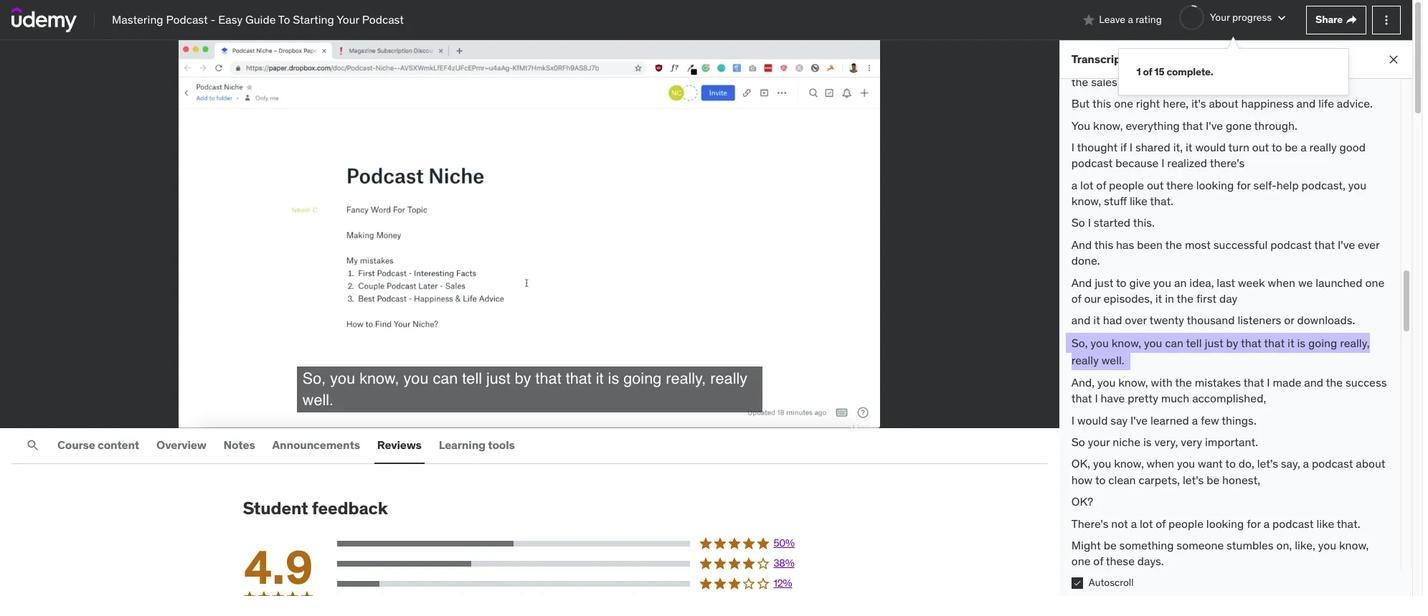 Task type: describe. For each thing, give the bounding box(es) containing it.
know, up thought
[[1093, 118, 1123, 132]]

advice.
[[1337, 96, 1373, 111]]

when inside ok, you know, when you want to do, let's say, a podcast about how to clean carpets, let's be honest,
[[1147, 456, 1174, 471]]

and inside and it had over twenty thousand listeners or downloads. button
[[1071, 313, 1091, 327]]

leave
[[1099, 13, 1125, 26]]

i've inside you know, everything that i've gone through. button
[[1206, 118, 1223, 132]]

because
[[1115, 156, 1159, 170]]

realized
[[1167, 156, 1207, 170]]

course content button
[[55, 428, 142, 463]]

a inside i thought if i shared it, it would turn out to be a really good podcast because i realized there's
[[1301, 140, 1307, 154]]

accomplished,
[[1192, 391, 1266, 405]]

i've inside and this has been the most successful podcast that i've ever done.
[[1338, 237, 1355, 252]]

we
[[1298, 275, 1313, 290]]

help
[[1277, 178, 1299, 192]]

share button
[[1306, 5, 1366, 34]]

but this one right here, it's about happiness and life advice. button
[[1071, 95, 1389, 112]]

and, you know, with the mistakes that i made and the success that i have pretty much accomplished,
[[1071, 375, 1387, 405]]

so for so your niche is very, very important.
[[1071, 435, 1085, 449]]

1 vertical spatial really
[[1071, 353, 1099, 367]]

on,
[[1276, 538, 1292, 552]]

add note image
[[191, 403, 208, 420]]

can inside video player region
[[433, 369, 458, 387]]

i thought if i shared it, it would turn out to be a really good podcast because i realized there's button
[[1071, 139, 1389, 171]]

idea,
[[1189, 275, 1214, 290]]

xsmall image
[[1346, 14, 1357, 25]]

say,
[[1281, 456, 1300, 471]]

i would say i've learned a few things. button
[[1071, 412, 1389, 428]]

i right if
[[1130, 140, 1133, 154]]

1
[[1136, 65, 1141, 78]]

you inside and just to give you an idea, last week when we launched one of our episodes, it in the first day
[[1153, 275, 1171, 290]]

ok?
[[1071, 494, 1093, 509]]

a up the stumbles
[[1264, 516, 1270, 530]]

you know, everything that i've gone through. button
[[1071, 117, 1389, 133]]

i thought if i shared it, it would turn out to be a really good podcast because i realized there's
[[1071, 140, 1366, 170]]

ever
[[1358, 237, 1380, 252]]

successful
[[1213, 237, 1268, 252]]

it inside video player region
[[596, 369, 604, 387]]

1 vertical spatial lot
[[1140, 516, 1153, 530]]

so, inside button
[[1071, 336, 1088, 350]]

tell inside button
[[1186, 336, 1202, 350]]

sidebar dialog
[[1059, 40, 1412, 596]]

it inside and just to give you an idea, last week when we launched one of our episodes, it in the first day
[[1155, 291, 1162, 306]]

by inside video player region
[[515, 369, 531, 387]]

1 of 15 complete.
[[1136, 65, 1213, 78]]

1 vertical spatial like
[[1316, 516, 1334, 530]]

important.
[[1205, 435, 1258, 449]]

you inside a lot of people out there looking for self-help podcast, you know, stuff like that.
[[1348, 178, 1366, 192]]

started
[[1094, 216, 1130, 230]]

your progress button
[[1179, 5, 1289, 30]]

days.
[[1137, 554, 1164, 568]]

thought
[[1077, 140, 1118, 154]]

the sales one still. button
[[1071, 74, 1389, 90]]

and this has been the most successful podcast that i've ever done.
[[1071, 237, 1380, 268]]

learning tools
[[439, 438, 515, 452]]

of inside might be something someone stumbles on, like, you know, one of these days.
[[1093, 554, 1103, 568]]

mastering
[[112, 12, 163, 27]]

there
[[1166, 178, 1193, 192]]

really, inside button
[[1340, 336, 1370, 350]]

the up but
[[1071, 74, 1088, 89]]

by inside button
[[1226, 336, 1238, 350]]

rating
[[1136, 13, 1162, 26]]

thousand
[[1187, 313, 1235, 327]]

-
[[211, 12, 215, 27]]

first
[[1196, 291, 1217, 306]]

leave a rating button
[[1082, 3, 1162, 37]]

one inside and just to give you an idea, last week when we launched one of our episodes, it in the first day
[[1365, 275, 1384, 290]]

so for so i started this.
[[1071, 216, 1085, 230]]

still.
[[1142, 74, 1163, 89]]

been
[[1137, 237, 1163, 252]]

for for a
[[1247, 516, 1261, 530]]

downloads.
[[1297, 313, 1355, 327]]

1 vertical spatial let's
[[1183, 473, 1204, 487]]

much
[[1161, 391, 1189, 405]]

looking for people
[[1206, 516, 1244, 530]]

a right not
[[1131, 516, 1137, 530]]

student
[[243, 497, 308, 519]]

sales
[[1091, 74, 1117, 89]]

day
[[1219, 291, 1237, 306]]

be inside might be something someone stumbles on, like, you know, one of these days.
[[1104, 538, 1117, 552]]

i left the have
[[1095, 391, 1098, 405]]

12% button
[[337, 577, 817, 591]]

so, inside video player region
[[303, 369, 326, 387]]

autoscroll
[[1089, 576, 1134, 589]]

about inside button
[[1209, 96, 1238, 111]]

tools
[[488, 438, 515, 452]]

one inside might be something someone stumbles on, like, you know, one of these days.
[[1071, 554, 1091, 568]]

starting
[[293, 12, 334, 27]]

shared
[[1135, 140, 1170, 154]]

like inside a lot of people out there looking for self-help podcast, you know, stuff like that.
[[1130, 194, 1147, 208]]

do,
[[1239, 456, 1254, 471]]

how
[[1071, 473, 1093, 487]]

niche
[[1113, 435, 1140, 449]]

going inside video player region
[[623, 369, 661, 387]]

know, inside a lot of people out there looking for self-help podcast, you know, stuff like that.
[[1071, 194, 1101, 208]]

mastering podcast -  easy guide to starting your podcast link
[[112, 12, 404, 28]]

and,
[[1071, 375, 1095, 389]]

0 horizontal spatial would
[[1077, 413, 1108, 427]]

notes button
[[221, 428, 258, 463]]

and, you know, with the mistakes that i made and the success that i have pretty much accomplished, button
[[1071, 374, 1389, 406]]

these
[[1106, 554, 1135, 568]]

very
[[1181, 435, 1202, 449]]

and inside and, you know, with the mistakes that i made and the success that i have pretty much accomplished,
[[1304, 375, 1323, 389]]

done.
[[1071, 253, 1100, 268]]

a left rating
[[1128, 13, 1133, 26]]

12%
[[773, 577, 792, 590]]

listeners
[[1238, 313, 1281, 327]]

is inside "button"
[[1143, 435, 1152, 449]]

podcast,
[[1301, 178, 1346, 192]]

video player region
[[0, 40, 1061, 428]]

your progress
[[1210, 11, 1272, 24]]

xsmall image
[[1071, 578, 1083, 589]]

had
[[1103, 313, 1122, 327]]

few
[[1201, 413, 1219, 427]]

might be something someone stumbles on, like, you know, one of these days.
[[1071, 538, 1369, 568]]

a inside a lot of people out there looking for self-help podcast, you know, stuff like that.
[[1071, 178, 1077, 192]]

most
[[1185, 237, 1211, 252]]

small image
[[1082, 13, 1096, 27]]

small image
[[1275, 11, 1289, 25]]

know, inside might be something someone stumbles on, like, you know, one of these days.
[[1339, 538, 1369, 552]]

want
[[1198, 456, 1223, 471]]

you
[[1071, 118, 1090, 132]]

and just to give you an idea, last week when we launched one of our episodes, it in the first day button
[[1071, 274, 1389, 307]]

course
[[57, 438, 95, 452]]

and this has been the most successful podcast that i've ever done. button
[[1071, 237, 1389, 269]]

of inside there's not a lot of people looking for a podcast like that. button
[[1156, 516, 1166, 530]]

udemy image
[[11, 7, 77, 32]]

go to next lecture image
[[1038, 223, 1061, 246]]

notes
[[224, 438, 255, 452]]

might
[[1071, 538, 1101, 552]]

feedback
[[312, 497, 388, 519]]

right
[[1136, 96, 1160, 111]]

to inside i thought if i shared it, it would turn out to be a really good podcast because i realized there's
[[1272, 140, 1282, 154]]

really inside i thought if i shared it, it would turn out to be a really good podcast because i realized there's
[[1309, 140, 1337, 154]]

going inside button
[[1308, 336, 1337, 350]]

it inside i thought if i shared it, it would turn out to be a really good podcast because i realized there's
[[1186, 140, 1192, 154]]

to left do,
[[1225, 456, 1236, 471]]

last
[[1217, 275, 1235, 290]]

there's not a lot of people looking for a podcast like that. button
[[1071, 515, 1389, 531]]

there's not a lot of people looking for a podcast like that.
[[1071, 516, 1360, 530]]

really inside video player region
[[710, 369, 747, 387]]

your inside dropdown button
[[1210, 11, 1230, 24]]

be inside i thought if i shared it, it would turn out to be a really good podcast because i realized there's
[[1285, 140, 1298, 154]]

i down you
[[1071, 140, 1074, 154]]

a lot of people out there looking for self-help podcast, you know, stuff like that. button
[[1071, 177, 1389, 209]]

it inside button
[[1093, 313, 1100, 327]]

i've inside i would say i've learned a few things. button
[[1130, 413, 1148, 427]]

that. inside there's not a lot of people looking for a podcast like that. button
[[1337, 516, 1360, 530]]

the sales one still.
[[1071, 74, 1163, 89]]

to right how
[[1095, 473, 1106, 487]]

search image
[[26, 438, 40, 453]]

content
[[98, 438, 139, 452]]



Task type: locate. For each thing, give the bounding box(es) containing it.
0 horizontal spatial by
[[515, 369, 531, 387]]

1 vertical spatial about
[[1356, 456, 1385, 471]]

can up learning
[[433, 369, 458, 387]]

to up episodes, on the right of page
[[1116, 275, 1126, 290]]

2 and from the top
[[1071, 275, 1092, 290]]

one down the sales one still.
[[1114, 96, 1133, 111]]

just inside and just to give you an idea, last week when we launched one of our episodes, it in the first day
[[1095, 275, 1113, 290]]

0 vertical spatial going
[[1308, 336, 1337, 350]]

podcast up we
[[1270, 237, 1312, 252]]

50% button
[[337, 536, 817, 551]]

your right starting
[[336, 12, 359, 27]]

so left your
[[1071, 435, 1085, 449]]

that
[[1182, 118, 1203, 132], [1314, 237, 1335, 252], [1241, 336, 1261, 350], [1264, 336, 1285, 350], [535, 369, 561, 387], [566, 369, 592, 387], [1243, 375, 1264, 389], [1071, 391, 1092, 405]]

1 vertical spatial that.
[[1337, 516, 1360, 530]]

know, down the over
[[1112, 336, 1141, 350]]

learning tools button
[[436, 428, 518, 463]]

0 horizontal spatial so, you know, you can tell just by that that it is going really, really well.
[[303, 369, 747, 409]]

0 vertical spatial lot
[[1080, 178, 1093, 192]]

the inside and this has been the most successful podcast that i've ever done.
[[1165, 237, 1182, 252]]

1 horizontal spatial is
[[1143, 435, 1152, 449]]

overview button
[[154, 428, 209, 463]]

well. up the have
[[1102, 353, 1124, 367]]

ok, you know, when you want to do, let's say, a podcast about how to clean carpets, let's be honest, button
[[1071, 456, 1389, 488]]

podcast right say,
[[1312, 456, 1353, 471]]

if
[[1120, 140, 1127, 154]]

stuff
[[1104, 194, 1127, 208]]

1 horizontal spatial really
[[1071, 353, 1099, 367]]

twenty
[[1149, 313, 1184, 327]]

and it had over twenty thousand listeners or downloads. button
[[1071, 312, 1389, 328]]

for up the stumbles
[[1247, 516, 1261, 530]]

0 vertical spatial so
[[1071, 216, 1085, 230]]

the inside and just to give you an idea, last week when we launched one of our episodes, it in the first day
[[1177, 291, 1194, 306]]

2 horizontal spatial just
[[1205, 336, 1223, 350]]

and for and this has been the most successful podcast that i've ever done.
[[1071, 237, 1092, 252]]

2 horizontal spatial is
[[1297, 336, 1306, 350]]

just up tools
[[486, 369, 510, 387]]

1 horizontal spatial by
[[1226, 336, 1238, 350]]

when up carpets,
[[1147, 456, 1174, 471]]

1 vertical spatial out
[[1147, 178, 1164, 192]]

happiness
[[1241, 96, 1294, 111]]

self-
[[1253, 178, 1277, 192]]

8:39
[[161, 405, 181, 418]]

0 horizontal spatial going
[[623, 369, 661, 387]]

the right been
[[1165, 237, 1182, 252]]

1 horizontal spatial tell
[[1186, 336, 1202, 350]]

really,
[[1340, 336, 1370, 350], [666, 369, 706, 387]]

have
[[1101, 391, 1125, 405]]

so, you know, you can tell just by that that it is going really, really well.
[[1071, 336, 1370, 367], [303, 369, 747, 409]]

1 horizontal spatial going
[[1308, 336, 1337, 350]]

0 vertical spatial out
[[1252, 140, 1269, 154]]

1 horizontal spatial really,
[[1340, 336, 1370, 350]]

0 vertical spatial can
[[1165, 336, 1183, 350]]

it,
[[1173, 140, 1183, 154]]

but
[[1071, 96, 1090, 111]]

i've down but this one right here, it's about happiness and life advice.
[[1206, 118, 1223, 132]]

podcast down thought
[[1071, 156, 1113, 170]]

like
[[1130, 194, 1147, 208], [1316, 516, 1334, 530]]

carpets,
[[1139, 473, 1180, 487]]

0 horizontal spatial out
[[1147, 178, 1164, 192]]

1 podcast from the left
[[166, 12, 208, 27]]

0 vertical spatial really
[[1309, 140, 1337, 154]]

0 vertical spatial like
[[1130, 194, 1147, 208]]

2 horizontal spatial be
[[1285, 140, 1298, 154]]

and for and just to give you an idea, last week when we launched one of our episodes, it in the first day
[[1071, 275, 1092, 290]]

so right go to next lecture image
[[1071, 216, 1085, 230]]

the up much
[[1175, 375, 1192, 389]]

lot
[[1080, 178, 1093, 192], [1140, 516, 1153, 530]]

to down through.
[[1272, 140, 1282, 154]]

0 horizontal spatial your
[[336, 12, 359, 27]]

i've right say in the bottom right of the page
[[1130, 413, 1148, 427]]

0 vertical spatial so, you know, you can tell just by that that it is going really, really well.
[[1071, 336, 1370, 367]]

0 vertical spatial about
[[1209, 96, 1238, 111]]

looking for there
[[1196, 178, 1234, 192]]

a lot of people out there looking for self-help podcast, you know, stuff like that.
[[1071, 178, 1366, 208]]

out inside i thought if i shared it, it would turn out to be a really good podcast because i realized there's
[[1252, 140, 1269, 154]]

let's down want
[[1183, 473, 1204, 487]]

1 horizontal spatial people
[[1168, 516, 1204, 530]]

0 horizontal spatial be
[[1104, 538, 1117, 552]]

1 horizontal spatial can
[[1165, 336, 1183, 350]]

that.
[[1150, 194, 1173, 208], [1337, 516, 1360, 530]]

0 vertical spatial so,
[[1071, 336, 1088, 350]]

you inside and, you know, with the mistakes that i made and the success that i have pretty much accomplished,
[[1097, 375, 1116, 389]]

so inside "button"
[[1071, 435, 1085, 449]]

or
[[1284, 313, 1294, 327]]

mistakes
[[1195, 375, 1241, 389]]

ok? button
[[1071, 494, 1389, 510]]

progress bar slider
[[9, 382, 1051, 400]]

know, inside video player region
[[359, 369, 399, 387]]

know, up pretty
[[1118, 375, 1148, 389]]

1 vertical spatial and
[[1071, 313, 1091, 327]]

a left few
[[1192, 413, 1198, 427]]

you inside might be something someone stumbles on, like, you know, one of these days.
[[1318, 538, 1336, 552]]

would inside i thought if i shared it, it would turn out to be a really good podcast because i realized there's
[[1195, 140, 1226, 154]]

really
[[1309, 140, 1337, 154], [1071, 353, 1099, 367], [710, 369, 747, 387]]

there's
[[1210, 156, 1245, 170]]

1 vertical spatial this
[[1094, 237, 1113, 252]]

1 vertical spatial so
[[1071, 435, 1085, 449]]

progress
[[1232, 11, 1272, 24]]

1 vertical spatial and
[[1071, 275, 1092, 290]]

0 vertical spatial really,
[[1340, 336, 1370, 350]]

know, up reviews
[[359, 369, 399, 387]]

and up our
[[1071, 275, 1092, 290]]

0 vertical spatial just
[[1095, 275, 1113, 290]]

of up stuff
[[1096, 178, 1106, 192]]

1 horizontal spatial well.
[[1102, 353, 1124, 367]]

just inside video player region
[[486, 369, 510, 387]]

0 vertical spatial by
[[1226, 336, 1238, 350]]

2 horizontal spatial i've
[[1338, 237, 1355, 252]]

podcast inside and this has been the most successful podcast that i've ever done.
[[1270, 237, 1312, 252]]

that. inside a lot of people out there looking for self-help podcast, you know, stuff like that.
[[1150, 194, 1173, 208]]

really, inside video player region
[[666, 369, 706, 387]]

about inside ok, you know, when you want to do, let's say, a podcast about how to clean carpets, let's be honest,
[[1356, 456, 1385, 471]]

a right say,
[[1303, 456, 1309, 471]]

of
[[1143, 65, 1152, 78], [1096, 178, 1106, 192], [1071, 291, 1081, 306], [1156, 516, 1166, 530], [1093, 554, 1103, 568]]

out right turn
[[1252, 140, 1269, 154]]

1 horizontal spatial podcast
[[362, 12, 404, 27]]

reviews
[[377, 438, 422, 452]]

this for and
[[1094, 237, 1113, 252]]

people up someone
[[1168, 516, 1204, 530]]

0 vertical spatial this
[[1092, 96, 1111, 111]]

but this one right here, it's about happiness and life advice.
[[1071, 96, 1373, 111]]

0 horizontal spatial really
[[710, 369, 747, 387]]

announcements button
[[269, 428, 363, 463]]

0 vertical spatial tell
[[1186, 336, 1202, 350]]

so, you know, you can tell just by that that it is going really, really well. inside button
[[1071, 336, 1370, 367]]

tell inside video player region
[[462, 369, 482, 387]]

and down our
[[1071, 313, 1091, 327]]

looking down the there's
[[1196, 178, 1234, 192]]

podcast up on, on the bottom of page
[[1272, 516, 1314, 530]]

be up these
[[1104, 538, 1117, 552]]

so, you know, you can tell just by that that it is going really, really well. up tools
[[303, 369, 747, 409]]

1 vertical spatial so,
[[303, 369, 326, 387]]

0 vertical spatial and
[[1297, 96, 1316, 111]]

know, inside ok, you know, when you want to do, let's say, a podcast about how to clean carpets, let's be honest,
[[1114, 456, 1144, 471]]

for inside a lot of people out there looking for self-help podcast, you know, stuff like that.
[[1237, 178, 1251, 192]]

and right made
[[1304, 375, 1323, 389]]

0 horizontal spatial podcast
[[166, 12, 208, 27]]

people up stuff
[[1109, 178, 1144, 192]]

say
[[1111, 413, 1128, 427]]

1 vertical spatial can
[[433, 369, 458, 387]]

everything
[[1126, 118, 1180, 132]]

people inside a lot of people out there looking for self-help podcast, you know, stuff like that.
[[1109, 178, 1144, 192]]

2 podcast from the left
[[362, 12, 404, 27]]

be down through.
[[1285, 140, 1298, 154]]

so, you know, you can tell just by that that it is going really, really well. up mistakes
[[1071, 336, 1370, 367]]

is
[[1297, 336, 1306, 350], [608, 369, 619, 387], [1143, 435, 1152, 449]]

know, right like,
[[1339, 538, 1369, 552]]

a down thought
[[1071, 178, 1077, 192]]

1 so from the top
[[1071, 216, 1085, 230]]

would up the there's
[[1195, 140, 1226, 154]]

and left life at top right
[[1297, 96, 1316, 111]]

people
[[1109, 178, 1144, 192], [1168, 516, 1204, 530]]

0 horizontal spatial people
[[1109, 178, 1144, 192]]

a inside ok, you know, when you want to do, let's say, a podcast about how to clean carpets, let's be honest,
[[1303, 456, 1309, 471]]

1 vertical spatial for
[[1247, 516, 1261, 530]]

1 horizontal spatial like
[[1316, 516, 1334, 530]]

this left has
[[1094, 237, 1113, 252]]

episodes,
[[1104, 291, 1153, 306]]

for for self-
[[1237, 178, 1251, 192]]

podcast left -
[[166, 12, 208, 27]]

just
[[1095, 275, 1113, 290], [1205, 336, 1223, 350], [486, 369, 510, 387]]

i left made
[[1267, 375, 1270, 389]]

very,
[[1154, 435, 1178, 449]]

and inside and this has been the most successful podcast that i've ever done.
[[1071, 237, 1092, 252]]

2 vertical spatial is
[[1143, 435, 1152, 449]]

so inside button
[[1071, 216, 1085, 230]]

i've left ever
[[1338, 237, 1355, 252]]

when left we
[[1268, 275, 1295, 290]]

2 horizontal spatial really
[[1309, 140, 1337, 154]]

2 vertical spatial be
[[1104, 538, 1117, 552]]

38% button
[[337, 556, 817, 571]]

0 vertical spatial be
[[1285, 140, 1298, 154]]

0 vertical spatial and
[[1071, 237, 1092, 252]]

lot inside a lot of people out there looking for self-help podcast, you know, stuff like that.
[[1080, 178, 1093, 192]]

0 horizontal spatial when
[[1147, 456, 1174, 471]]

0 vertical spatial that.
[[1150, 194, 1173, 208]]

tell
[[1186, 336, 1202, 350], [462, 369, 482, 387]]

can down twenty
[[1165, 336, 1183, 350]]

for left self-
[[1237, 178, 1251, 192]]

of left our
[[1071, 291, 1081, 306]]

an
[[1174, 275, 1187, 290]]

looking inside a lot of people out there looking for self-help podcast, you know, stuff like that.
[[1196, 178, 1234, 192]]

1 vertical spatial would
[[1077, 413, 1108, 427]]

1 vertical spatial really,
[[666, 369, 706, 387]]

i down shared
[[1161, 156, 1164, 170]]

so, up and,
[[1071, 336, 1088, 350]]

easy
[[218, 12, 243, 27]]

well. inside button
[[1102, 353, 1124, 367]]

just up our
[[1095, 275, 1113, 290]]

38%
[[773, 557, 794, 570]]

when inside and just to give you an idea, last week when we launched one of our episodes, it in the first day
[[1268, 275, 1295, 290]]

by up tools
[[515, 369, 531, 387]]

out inside a lot of people out there looking for self-help podcast, you know, stuff like that.
[[1147, 178, 1164, 192]]

i left the 'started'
[[1088, 216, 1091, 230]]

can inside button
[[1165, 336, 1183, 350]]

has
[[1116, 237, 1134, 252]]

0 vertical spatial people
[[1109, 178, 1144, 192]]

0 horizontal spatial lot
[[1080, 178, 1093, 192]]

1 horizontal spatial i've
[[1206, 118, 1223, 132]]

1 horizontal spatial that.
[[1337, 516, 1360, 530]]

podcast inside i thought if i shared it, it would turn out to be a really good podcast because i realized there's
[[1071, 156, 1113, 170]]

your
[[1210, 11, 1230, 24], [336, 12, 359, 27]]

1 vertical spatial looking
[[1206, 516, 1244, 530]]

so
[[1071, 216, 1085, 230], [1071, 435, 1085, 449]]

0 horizontal spatial about
[[1209, 96, 1238, 111]]

so your niche is very, very important. button
[[1071, 434, 1389, 450]]

your left 'progress'
[[1210, 11, 1230, 24]]

can
[[1165, 336, 1183, 350], [433, 369, 458, 387]]

close transcript sidebar image
[[1386, 52, 1401, 67]]

1 and from the top
[[1071, 237, 1092, 252]]

the left success
[[1326, 375, 1343, 389]]

life
[[1318, 96, 1334, 111]]

1 horizontal spatial lot
[[1140, 516, 1153, 530]]

to
[[278, 12, 290, 27]]

tell up learning tools
[[462, 369, 482, 387]]

of right 1
[[1143, 65, 1152, 78]]

0 horizontal spatial like
[[1130, 194, 1147, 208]]

tell down thousand
[[1186, 336, 1202, 350]]

is inside video player region
[[608, 369, 619, 387]]

1 horizontal spatial would
[[1195, 140, 1226, 154]]

things.
[[1222, 413, 1256, 427]]

0 vertical spatial is
[[1297, 336, 1306, 350]]

1 vertical spatial i've
[[1338, 237, 1355, 252]]

this right but
[[1092, 96, 1111, 111]]

one down "might"
[[1071, 554, 1091, 568]]

would up your
[[1077, 413, 1108, 427]]

just down the and it had over twenty thousand listeners or downloads.
[[1205, 336, 1223, 350]]

looking down ok? button
[[1206, 516, 1244, 530]]

1 vertical spatial when
[[1147, 456, 1174, 471]]

2 so from the top
[[1071, 435, 1085, 449]]

of down "might"
[[1093, 554, 1103, 568]]

and
[[1297, 96, 1316, 111], [1071, 313, 1091, 327], [1304, 375, 1323, 389]]

50%
[[773, 537, 795, 549]]

1 horizontal spatial your
[[1210, 11, 1230, 24]]

know, up clean
[[1114, 456, 1144, 471]]

actions image
[[1379, 13, 1394, 27]]

let's right do,
[[1257, 456, 1278, 471]]

that inside and this has been the most successful podcast that i've ever done.
[[1314, 237, 1335, 252]]

1 horizontal spatial so, you know, you can tell just by that that it is going really, really well.
[[1071, 336, 1370, 367]]

good
[[1339, 140, 1366, 154]]

so your niche is very, very important.
[[1071, 435, 1258, 449]]

1 horizontal spatial about
[[1356, 456, 1385, 471]]

0 horizontal spatial really,
[[666, 369, 706, 387]]

and just to give you an idea, last week when we launched one of our episodes, it in the first day
[[1071, 275, 1384, 306]]

well. up announcements
[[303, 391, 334, 409]]

out left there
[[1147, 178, 1164, 192]]

0 vertical spatial would
[[1195, 140, 1226, 154]]

1 vertical spatial well.
[[303, 391, 334, 409]]

one left still.
[[1120, 74, 1139, 89]]

so, up announcements
[[303, 369, 326, 387]]

2 vertical spatial and
[[1304, 375, 1323, 389]]

0 horizontal spatial so,
[[303, 369, 326, 387]]

so, you know, you can tell just by that that it is going really, really well. inside video player region
[[303, 369, 747, 409]]

the right in
[[1177, 291, 1194, 306]]

it's
[[1191, 96, 1206, 111]]

of inside and just to give you an idea, last week when we launched one of our episodes, it in the first day
[[1071, 291, 1081, 306]]

know, left stuff
[[1071, 194, 1101, 208]]

this inside and this has been the most successful podcast that i've ever done.
[[1094, 237, 1113, 252]]

with
[[1151, 375, 1173, 389]]

0 horizontal spatial well.
[[303, 391, 334, 409]]

here,
[[1163, 96, 1189, 111]]

is inside button
[[1297, 336, 1306, 350]]

to inside and just to give you an idea, last week when we launched one of our episodes, it in the first day
[[1116, 275, 1126, 290]]

0 vertical spatial looking
[[1196, 178, 1234, 192]]

and up done.
[[1071, 237, 1092, 252]]

made
[[1273, 375, 1301, 389]]

a up podcast,
[[1301, 140, 1307, 154]]

1 horizontal spatial when
[[1268, 275, 1295, 290]]

learned
[[1150, 413, 1189, 427]]

podcast right starting
[[362, 12, 404, 27]]

one right launched
[[1365, 275, 1384, 290]]

be down want
[[1207, 473, 1219, 487]]

just inside button
[[1205, 336, 1223, 350]]

and inside and just to give you an idea, last week when we launched one of our episodes, it in the first day
[[1071, 275, 1092, 290]]

complete.
[[1167, 65, 1213, 78]]

1 vertical spatial by
[[515, 369, 531, 387]]

overview
[[156, 438, 206, 452]]

mastering podcast -  easy guide to starting your podcast
[[112, 12, 404, 27]]

i down and,
[[1071, 413, 1074, 427]]

reviews button
[[374, 428, 424, 463]]

1 vertical spatial tell
[[462, 369, 482, 387]]

of up something
[[1156, 516, 1166, 530]]

lot up something
[[1140, 516, 1153, 530]]

give
[[1129, 275, 1150, 290]]

be inside ok, you know, when you want to do, let's say, a podcast about how to clean carpets, let's be honest,
[[1207, 473, 1219, 487]]

1 vertical spatial people
[[1168, 516, 1204, 530]]

lot down thought
[[1080, 178, 1093, 192]]

0 horizontal spatial is
[[608, 369, 619, 387]]

and inside but this one right here, it's about happiness and life advice. button
[[1297, 96, 1316, 111]]

by down and it had over twenty thousand listeners or downloads. button
[[1226, 336, 1238, 350]]

0 vertical spatial when
[[1268, 275, 1295, 290]]

1 vertical spatial going
[[623, 369, 661, 387]]

0 horizontal spatial let's
[[1183, 473, 1204, 487]]

0 vertical spatial for
[[1237, 178, 1251, 192]]

this for but
[[1092, 96, 1111, 111]]

0 horizontal spatial tell
[[462, 369, 482, 387]]

podcast
[[166, 12, 208, 27], [362, 12, 404, 27]]

well. inside video player region
[[303, 391, 334, 409]]

of inside a lot of people out there looking for self-help podcast, you know, stuff like that.
[[1096, 178, 1106, 192]]

1 horizontal spatial let's
[[1257, 456, 1278, 471]]

so,
[[1071, 336, 1088, 350], [303, 369, 326, 387]]

1 vertical spatial just
[[1205, 336, 1223, 350]]

podcast inside ok, you know, when you want to do, let's say, a podcast about how to clean carpets, let's be honest,
[[1312, 456, 1353, 471]]

1 horizontal spatial so,
[[1071, 336, 1088, 350]]

0 vertical spatial let's
[[1257, 456, 1278, 471]]

know, inside and, you know, with the mistakes that i made and the success that i have pretty much accomplished,
[[1118, 375, 1148, 389]]

i
[[1071, 140, 1074, 154], [1130, 140, 1133, 154], [1161, 156, 1164, 170], [1088, 216, 1091, 230], [1267, 375, 1270, 389], [1095, 391, 1098, 405], [1071, 413, 1074, 427]]



Task type: vqa. For each thing, say whether or not it's contained in the screenshot.
xsmall icon associated with Language Learning
no



